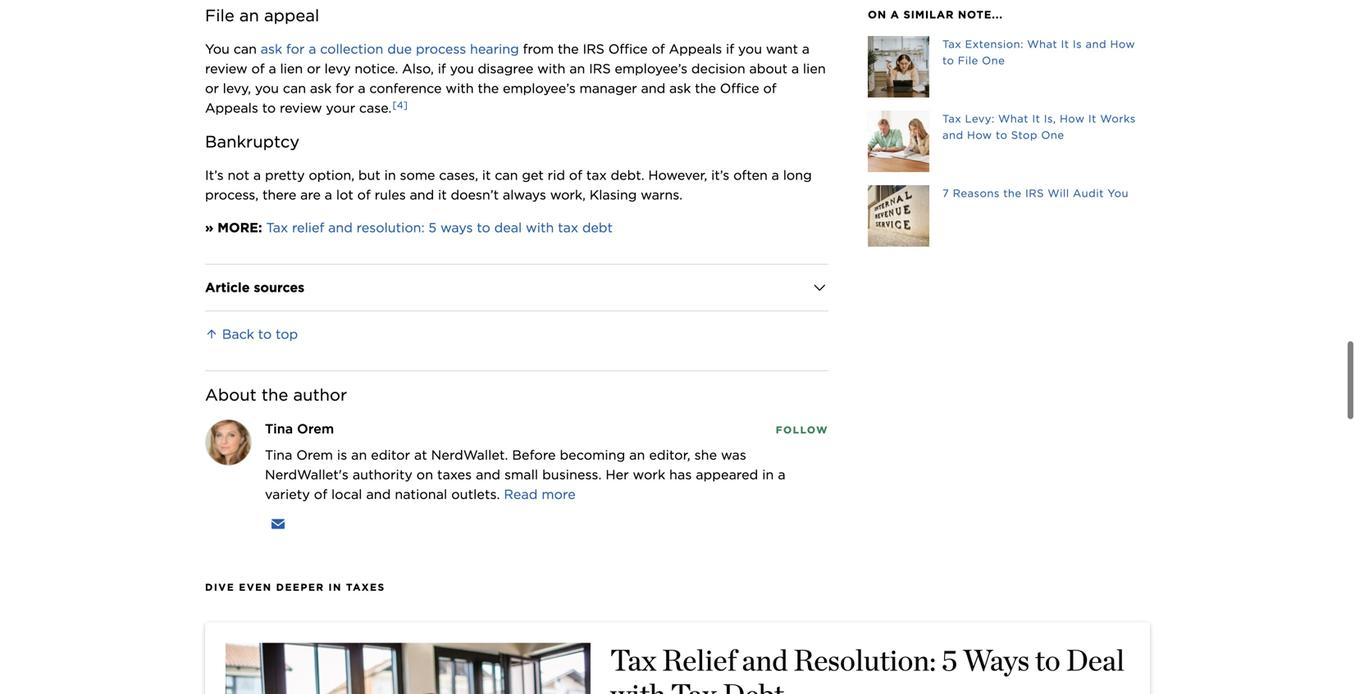 Task type: vqa. For each thing, say whether or not it's contained in the screenshot.
'Due'
yes



Task type: locate. For each thing, give the bounding box(es) containing it.
1 horizontal spatial in
[[385, 167, 396, 183]]

tax inside tax levy: what it is, how it works and how to stop one
[[943, 112, 962, 125]]

2 vertical spatial in
[[329, 582, 342, 594]]

decision
[[692, 61, 746, 77]]

before
[[512, 447, 556, 463]]

orem up nerdwallet's
[[296, 447, 333, 463]]

work,
[[550, 187, 586, 203]]

tina inside "tina orem is an editor at nerdwallet. before becoming an editor, she was nerdwallet's authority on taxes and small business. her work has appeared in a variety of local and national outlets."
[[265, 447, 292, 463]]

you
[[205, 41, 230, 57], [1108, 187, 1129, 200]]

or
[[307, 61, 321, 77], [205, 80, 219, 96]]

1 tina from the top
[[265, 421, 293, 437]]

orem down author
[[297, 421, 334, 437]]

it down cases,
[[438, 187, 447, 203]]

she
[[695, 447, 717, 463]]

conference
[[370, 80, 442, 96]]

1 horizontal spatial file
[[958, 54, 979, 67]]

back to top
[[218, 326, 298, 342]]

tax left debt
[[558, 220, 578, 236]]

1 vertical spatial or
[[205, 80, 219, 96]]

tina orem image
[[206, 420, 251, 466]]

is
[[1073, 38, 1082, 50]]

a inside "tina orem is an editor at nerdwallet. before becoming an editor, she was nerdwallet's authority on taxes and small business. her work has appeared in a variety of local and national outlets."
[[778, 467, 786, 483]]

for down appeal
[[286, 41, 305, 57]]

get
[[522, 167, 544, 183]]

0 vertical spatial in
[[385, 167, 396, 183]]

rid
[[548, 167, 565, 183]]

on
[[868, 8, 887, 21]]

in
[[385, 167, 396, 183], [762, 467, 774, 483], [329, 582, 342, 594]]

1 horizontal spatial 5
[[942, 643, 958, 678]]

2 horizontal spatial how
[[1111, 38, 1136, 50]]

levy
[[325, 61, 351, 77]]

process,
[[205, 187, 259, 203]]

and inside 'from the irs office of appeals if you want a review of a lien or levy notice. also, if you disagree with an irs employee's decision about a lien or levy, you can ask for a conference with the employee's manager and ask the office of appeals to review your case.'
[[641, 80, 666, 96]]

can inside 'from the irs office of appeals if you want a review of a lien or levy notice. also, if you disagree with an irs employee's decision about a lien or levy, you can ask for a conference with the employee's manager and ask the office of appeals to review your case.'
[[283, 80, 306, 96]]

employee's up 'manager'
[[615, 61, 688, 77]]

1 vertical spatial what
[[999, 112, 1029, 125]]

2 tina from the top
[[265, 447, 292, 463]]

1 horizontal spatial you
[[1108, 187, 1129, 200]]

one down is,
[[1042, 129, 1065, 142]]

0 vertical spatial 5
[[429, 220, 437, 236]]

1 horizontal spatial can
[[283, 80, 306, 96]]

tax up klasing
[[586, 167, 607, 183]]

1 horizontal spatial office
[[720, 80, 759, 96]]

if up decision
[[726, 41, 734, 57]]

tina for tina orem is an editor at nerdwallet. before becoming an editor, she was nerdwallet's authority on taxes and small business. her work has appeared in a variety of local and national outlets.
[[265, 447, 292, 463]]

what for levy:
[[999, 112, 1029, 125]]

it left works
[[1089, 112, 1097, 125]]

orem
[[297, 421, 334, 437], [296, 447, 333, 463]]

lien right "about"
[[803, 61, 826, 77]]

1 vertical spatial tina
[[265, 447, 292, 463]]

of
[[652, 41, 665, 57], [251, 61, 265, 77], [763, 80, 777, 96], [569, 167, 583, 183], [357, 187, 371, 203], [314, 487, 327, 503]]

5
[[429, 220, 437, 236], [942, 643, 958, 678]]

you down process
[[450, 61, 474, 77]]

lien left levy
[[280, 61, 303, 77]]

irs inside 7 reasons the irs will audit you link
[[1026, 187, 1044, 200]]

ask down levy
[[310, 80, 332, 96]]

2 lien from the left
[[803, 61, 826, 77]]

an
[[239, 6, 259, 25], [570, 61, 585, 77], [351, 447, 367, 463], [629, 447, 645, 463]]

what inside "tax extension: what it is and how to file one"
[[1027, 38, 1058, 50]]

0 horizontal spatial one
[[982, 54, 1005, 67]]

7 reasons the irs will audit you link
[[868, 185, 1150, 247]]

2 vertical spatial can
[[495, 167, 518, 183]]

but
[[358, 167, 381, 183]]

0 horizontal spatial ask
[[261, 41, 282, 57]]

about
[[750, 61, 788, 77]]

tax for tax levy: what it is, how it works and how to stop one
[[943, 112, 962, 125]]

1 horizontal spatial one
[[1042, 129, 1065, 142]]

0 horizontal spatial tax
[[558, 220, 578, 236]]

0 vertical spatial tina
[[265, 421, 293, 437]]

a down follow
[[778, 467, 786, 483]]

appeals up decision
[[669, 41, 722, 57]]

0 vertical spatial what
[[1027, 38, 1058, 50]]

0 vertical spatial review
[[205, 61, 247, 77]]

file down extension:
[[958, 54, 979, 67]]

if down process
[[438, 61, 446, 77]]

1 vertical spatial review
[[280, 100, 322, 116]]

the up the tina orem
[[262, 386, 288, 405]]

0 horizontal spatial if
[[438, 61, 446, 77]]

0 horizontal spatial you
[[255, 80, 279, 96]]

2 horizontal spatial it
[[1089, 112, 1097, 125]]

lien
[[280, 61, 303, 77], [803, 61, 826, 77]]

orem for tina orem is an editor at nerdwallet. before becoming an editor, she was nerdwallet's authority on taxes and small business. her work has appeared in a variety of local and national outlets.
[[296, 447, 333, 463]]

warns.
[[641, 187, 683, 203]]

the
[[558, 41, 579, 57], [478, 80, 499, 96], [695, 80, 716, 96], [1004, 187, 1022, 200], [262, 386, 288, 405]]

7
[[943, 187, 949, 200]]

ways
[[441, 220, 473, 236]]

1 horizontal spatial it
[[1061, 38, 1070, 50]]

tax for tax relief and resolution: 5 ways to deal with tax debt
[[266, 220, 288, 236]]

1 horizontal spatial or
[[307, 61, 321, 77]]

appeals
[[669, 41, 722, 57], [205, 100, 258, 116]]

how right is,
[[1060, 112, 1085, 125]]

what up stop
[[999, 112, 1029, 125]]

it inside "tax extension: what it is and how to file one"
[[1061, 38, 1070, 50]]

1 horizontal spatial if
[[726, 41, 734, 57]]

0 vertical spatial orem
[[297, 421, 334, 437]]

0 vertical spatial file
[[205, 6, 234, 25]]

0 vertical spatial one
[[982, 54, 1005, 67]]

can down 'file an appeal'
[[234, 41, 257, 57]]

0 horizontal spatial in
[[329, 582, 342, 594]]

0 vertical spatial you
[[738, 41, 762, 57]]

to inside button
[[258, 326, 272, 342]]

review up levy,
[[205, 61, 247, 77]]

0 vertical spatial for
[[286, 41, 305, 57]]

1 vertical spatial tax
[[558, 220, 578, 236]]

5 inside tax relief and resolution: 5 ways to deal with tax debt
[[942, 643, 958, 678]]

employee's down disagree
[[503, 80, 576, 96]]

what inside tax levy: what it is, how it works and how to stop one
[[999, 112, 1029, 125]]

follow
[[776, 425, 829, 436]]

works
[[1101, 112, 1136, 125]]

1 vertical spatial in
[[762, 467, 774, 483]]

tax extension: what it is and how to file one
[[943, 38, 1136, 67]]

1 horizontal spatial for
[[336, 80, 354, 96]]

a down want
[[792, 61, 799, 77]]

2 horizontal spatial can
[[495, 167, 518, 183]]

office up 'manager'
[[609, 41, 648, 57]]

in right appeared
[[762, 467, 774, 483]]

and inside tax relief and resolution: 5 ways to deal with tax debt
[[742, 643, 788, 678]]

or left levy,
[[205, 80, 219, 96]]

for up your
[[336, 80, 354, 96]]

tax
[[586, 167, 607, 183], [558, 220, 578, 236]]

how down levy:
[[967, 129, 992, 142]]

1 vertical spatial 5
[[942, 643, 958, 678]]

more:
[[218, 220, 262, 236]]

for inside 'from the irs office of appeals if you want a review of a lien or levy notice. also, if you disagree with an irs employee's decision about a lien or levy, you can ask for a conference with the employee's manager and ask the office of appeals to review your case.'
[[336, 80, 354, 96]]

ask right 'manager'
[[670, 80, 691, 96]]

for
[[286, 41, 305, 57], [336, 80, 354, 96]]

1 horizontal spatial how
[[1060, 112, 1085, 125]]

was
[[721, 447, 747, 463]]

cases,
[[439, 167, 478, 183]]

review left your
[[280, 100, 322, 116]]

a down 'file an appeal'
[[269, 61, 276, 77]]

tax levy: what it is, how it works and how to stop one
[[943, 112, 1136, 142]]

0 vertical spatial can
[[234, 41, 257, 57]]

not
[[228, 167, 250, 183]]

in left taxes
[[329, 582, 342, 594]]

1 vertical spatial it
[[438, 187, 447, 203]]

deal
[[1066, 643, 1125, 678]]

you can ask for a collection due process hearing
[[205, 41, 519, 57]]

one down extension:
[[982, 54, 1005, 67]]

process
[[416, 41, 466, 57]]

you right levy,
[[255, 80, 279, 96]]

option,
[[309, 167, 355, 183]]

in up the rules
[[385, 167, 396, 183]]

read more
[[504, 487, 576, 503]]

0 vertical spatial employee's
[[615, 61, 688, 77]]

how right is
[[1111, 38, 1136, 50]]

manager
[[580, 80, 637, 96]]

file
[[205, 6, 234, 25], [958, 54, 979, 67]]

0 vertical spatial if
[[726, 41, 734, 57]]

0 vertical spatial appeals
[[669, 41, 722, 57]]

review
[[205, 61, 247, 77], [280, 100, 322, 116]]

tina down about the author
[[265, 421, 293, 437]]

1 vertical spatial you
[[1108, 187, 1129, 200]]

an up 'manager'
[[570, 61, 585, 77]]

you right audit
[[1108, 187, 1129, 200]]

1 vertical spatial one
[[1042, 129, 1065, 142]]

a right want
[[802, 41, 810, 57]]

article
[[205, 280, 250, 296]]

0 horizontal spatial 5
[[429, 220, 437, 236]]

to inside tax levy: what it is, how it works and how to stop one
[[996, 129, 1008, 142]]

an left appeal
[[239, 6, 259, 25]]

it up doesn't
[[482, 167, 491, 183]]

local
[[331, 487, 362, 503]]

2 vertical spatial how
[[967, 129, 992, 142]]

a down appeal
[[309, 41, 316, 57]]

even
[[239, 582, 272, 594]]

1 vertical spatial you
[[450, 61, 474, 77]]

the right reasons
[[1004, 187, 1022, 200]]

2 horizontal spatial in
[[762, 467, 774, 483]]

can left 'get'
[[495, 167, 518, 183]]

tina orem
[[265, 421, 334, 437]]

to inside "tax extension: what it is and how to file one"
[[943, 54, 955, 67]]

doesn't
[[451, 187, 499, 203]]

pretty
[[265, 167, 305, 183]]

0 horizontal spatial lien
[[280, 61, 303, 77]]

is,
[[1044, 112, 1056, 125]]

0 vertical spatial irs
[[583, 41, 605, 57]]

relief
[[292, 220, 324, 236]]

1 vertical spatial can
[[283, 80, 306, 96]]

orem inside "tina orem is an editor at nerdwallet. before becoming an editor, she was nerdwallet's authority on taxes and small business. her work has appeared in a variety of local and national outlets."
[[296, 447, 333, 463]]

appeared
[[696, 467, 758, 483]]

if
[[726, 41, 734, 57], [438, 61, 446, 77]]

about
[[205, 386, 257, 405]]

one inside "tax extension: what it is and how to file one"
[[982, 54, 1005, 67]]

you
[[738, 41, 762, 57], [450, 61, 474, 77], [255, 80, 279, 96]]

2 vertical spatial irs
[[1026, 187, 1044, 200]]

and
[[1086, 38, 1107, 50], [641, 80, 666, 96], [943, 129, 964, 142], [410, 187, 434, 203], [328, 220, 353, 236], [476, 467, 501, 483], [366, 487, 391, 503], [742, 643, 788, 678]]

0 horizontal spatial or
[[205, 80, 219, 96]]

0 vertical spatial it
[[482, 167, 491, 183]]

1 horizontal spatial lien
[[803, 61, 826, 77]]

you up "about"
[[738, 41, 762, 57]]

long
[[783, 167, 812, 183]]

tax for tax extension: what it is and how to file one
[[943, 38, 962, 50]]

debt
[[582, 220, 613, 236]]

are
[[300, 187, 321, 203]]

disagree
[[478, 61, 534, 77]]

0 vertical spatial tax
[[586, 167, 607, 183]]

ask down 'file an appeal'
[[261, 41, 282, 57]]

[4] button
[[382, 91, 418, 127]]

0 vertical spatial office
[[609, 41, 648, 57]]

1 vertical spatial for
[[336, 80, 354, 96]]

0 horizontal spatial file
[[205, 6, 234, 25]]

1 vertical spatial if
[[438, 61, 446, 77]]

dive
[[205, 582, 235, 594]]

in inside the it's not a pretty option, but in some cases, it can get rid of tax debt. however, it's often a long process, there are a lot of rules and it doesn't always work, klasing warns.
[[385, 167, 396, 183]]

tax
[[943, 38, 962, 50], [943, 112, 962, 125], [266, 220, 288, 236], [611, 643, 657, 678], [671, 678, 717, 695]]

what left is
[[1027, 38, 1058, 50]]

it left is,
[[1032, 112, 1041, 125]]

1 vertical spatial orem
[[296, 447, 333, 463]]

0 vertical spatial or
[[307, 61, 321, 77]]

can
[[234, 41, 257, 57], [283, 80, 306, 96], [495, 167, 518, 183]]

0 horizontal spatial employee's
[[503, 80, 576, 96]]

office down decision
[[720, 80, 759, 96]]

debt
[[723, 678, 784, 695]]

0 horizontal spatial can
[[234, 41, 257, 57]]

file left appeal
[[205, 6, 234, 25]]

her
[[606, 467, 629, 483]]

0 horizontal spatial it
[[1032, 112, 1041, 125]]

appeals down levy,
[[205, 100, 258, 116]]

1 horizontal spatial tax
[[586, 167, 607, 183]]

1 vertical spatial employee's
[[503, 80, 576, 96]]

1 vertical spatial file
[[958, 54, 979, 67]]

it for is
[[1061, 38, 1070, 50]]

1 horizontal spatial employee's
[[615, 61, 688, 77]]

you up levy,
[[205, 41, 230, 57]]

0 vertical spatial how
[[1111, 38, 1136, 50]]

file inside "tax extension: what it is and how to file one"
[[958, 54, 979, 67]]

1 vertical spatial appeals
[[205, 100, 258, 116]]

tina down the tina orem
[[265, 447, 292, 463]]

0 horizontal spatial appeals
[[205, 100, 258, 116]]

0 vertical spatial you
[[205, 41, 230, 57]]

1 horizontal spatial you
[[450, 61, 474, 77]]

extension:
[[965, 38, 1024, 50]]

or left levy
[[307, 61, 321, 77]]

author
[[293, 386, 347, 405]]

one
[[982, 54, 1005, 67], [1042, 129, 1065, 142]]

can right levy,
[[283, 80, 306, 96]]

irs
[[583, 41, 605, 57], [589, 61, 611, 77], [1026, 187, 1044, 200]]

it left is
[[1061, 38, 1070, 50]]

tax inside "tax extension: what it is and how to file one"
[[943, 38, 962, 50]]



Task type: describe. For each thing, give the bounding box(es) containing it.
collection
[[320, 41, 383, 57]]

work
[[633, 467, 666, 483]]

taxes
[[346, 582, 385, 594]]

levy:
[[965, 112, 995, 125]]

notice.
[[355, 61, 398, 77]]

on a similar note...
[[868, 8, 1003, 21]]

dive even deeper in taxes
[[205, 582, 385, 594]]

tax relief and resolution: 5 ways to deal with tax debt
[[611, 643, 1125, 695]]

at
[[414, 447, 427, 463]]

small
[[505, 467, 538, 483]]

audit
[[1073, 187, 1104, 200]]

tax extension: what it is and how to file one link
[[868, 36, 1150, 98]]

there
[[263, 187, 296, 203]]

[4]
[[393, 99, 408, 111]]

about the author element
[[205, 371, 829, 538]]

and inside "tax extension: what it is and how to file one"
[[1086, 38, 1107, 50]]

back
[[222, 326, 254, 342]]

tax relief and resolution: 5 ways to deal with tax debt
[[266, 220, 613, 236]]

due
[[387, 41, 412, 57]]

can inside the it's not a pretty option, but in some cases, it can get rid of tax debt. however, it's often a long process, there are a lot of rules and it doesn't always work, klasing warns.
[[495, 167, 518, 183]]

tina orem is an editor at nerdwallet. before becoming an editor, she was nerdwallet's authority on taxes and small business. her work has appeared in a variety of local and national outlets.
[[265, 447, 786, 503]]

5 for ways
[[429, 220, 437, 236]]

a right on
[[891, 8, 900, 21]]

you inside 7 reasons the irs will audit you link
[[1108, 187, 1129, 200]]

an right is
[[351, 447, 367, 463]]

read more link
[[504, 487, 576, 503]]

a left the long
[[772, 167, 779, 183]]

a up case.
[[358, 80, 366, 96]]

tax relief and resolution: 5 ways to deal with tax debt link
[[205, 623, 1150, 695]]

becoming
[[560, 447, 625, 463]]

and inside tax levy: what it is, how it works and how to stop one
[[943, 129, 964, 142]]

article sources button
[[205, 265, 829, 311]]

klasing
[[590, 187, 637, 203]]

business.
[[542, 467, 602, 483]]

authority
[[353, 467, 413, 483]]

an up work
[[629, 447, 645, 463]]

1 vertical spatial irs
[[589, 61, 611, 77]]

what for extension:
[[1027, 38, 1058, 50]]

deal
[[494, 220, 522, 236]]

hearing
[[470, 41, 519, 57]]

read
[[504, 487, 538, 503]]

top
[[276, 326, 298, 342]]

»
[[205, 220, 214, 236]]

tax for tax relief and resolution: 5 ways to deal with tax debt
[[611, 643, 657, 678]]

of inside "tina orem is an editor at nerdwallet. before becoming an editor, she was nerdwallet's authority on taxes and small business. her work has appeared in a variety of local and national outlets."
[[314, 487, 327, 503]]

1 horizontal spatial it
[[482, 167, 491, 183]]

5 for ways
[[942, 643, 958, 678]]

however,
[[649, 167, 707, 183]]

stop
[[1011, 129, 1038, 142]]

tax inside the it's not a pretty option, but in some cases, it can get rid of tax debt. however, it's often a long process, there are a lot of rules and it doesn't always work, klasing warns.
[[586, 167, 607, 183]]

» more:
[[205, 220, 262, 236]]

always
[[503, 187, 546, 203]]

your
[[326, 100, 355, 116]]

appeal
[[264, 6, 319, 25]]

from
[[523, 41, 554, 57]]

editor
[[371, 447, 410, 463]]

7 reasons the irs will audit you
[[943, 187, 1129, 200]]

deeper
[[276, 582, 324, 594]]

sources
[[254, 280, 305, 296]]

an inside 'from the irs office of appeals if you want a review of a lien or levy notice. also, if you disagree with an irs employee's decision about a lien or levy, you can ask for a conference with the employee's manager and ask the office of appeals to review your case.'
[[570, 61, 585, 77]]

want
[[766, 41, 798, 57]]

with inside tax relief and resolution: 5 ways to deal with tax debt
[[611, 678, 666, 695]]

tina for tina orem
[[265, 421, 293, 437]]

tina orem link
[[265, 421, 334, 437]]

1 lien from the left
[[280, 61, 303, 77]]

0 horizontal spatial you
[[205, 41, 230, 57]]

0 horizontal spatial office
[[609, 41, 648, 57]]

also,
[[402, 61, 434, 77]]

relief
[[662, 643, 737, 678]]

is
[[337, 447, 347, 463]]

ways
[[963, 643, 1030, 678]]

to inside tax relief and resolution: 5 ways to deal with tax debt
[[1035, 643, 1061, 678]]

article sources
[[205, 280, 305, 296]]

similar
[[904, 8, 954, 21]]

a left lot
[[325, 187, 332, 203]]

how inside "tax extension: what it is and how to file one"
[[1111, 38, 1136, 50]]

1 vertical spatial office
[[720, 80, 759, 96]]

reasons
[[953, 187, 1000, 200]]

resolution:
[[357, 220, 425, 236]]

1 horizontal spatial appeals
[[669, 41, 722, 57]]

the right from
[[558, 41, 579, 57]]

file an appeal
[[205, 6, 319, 25]]

has
[[670, 467, 692, 483]]

one inside tax levy: what it is, how it works and how to stop one
[[1042, 129, 1065, 142]]

taxes
[[437, 467, 472, 483]]

orem for tina orem
[[297, 421, 334, 437]]

2 horizontal spatial you
[[738, 41, 762, 57]]

to inside 'from the irs office of appeals if you want a review of a lien or levy notice. also, if you disagree with an irs employee's decision about a lien or levy, you can ask for a conference with the employee's manager and ask the office of appeals to review your case.'
[[262, 100, 276, 116]]

nerdwallet's
[[265, 467, 349, 483]]

ask for a collection due process hearing link
[[261, 41, 519, 57]]

the down decision
[[695, 80, 716, 96]]

2 vertical spatial you
[[255, 80, 279, 96]]

it for is,
[[1032, 112, 1041, 125]]

0 horizontal spatial how
[[967, 129, 992, 142]]

resolution:
[[794, 643, 936, 678]]

national
[[395, 487, 447, 503]]

0 horizontal spatial for
[[286, 41, 305, 57]]

tax levy: what it is, how it works and how to stop one link
[[868, 111, 1150, 172]]

1 horizontal spatial ask
[[310, 80, 332, 96]]

it's not a pretty option, but in some cases, it can get rid of tax debt. however, it's often a long process, there are a lot of rules and it doesn't always work, klasing warns.
[[205, 167, 816, 203]]

case.
[[359, 100, 392, 116]]

in inside "tina orem is an editor at nerdwallet. before becoming an editor, she was nerdwallet's authority on taxes and small business. her work has appeared in a variety of local and national outlets."
[[762, 467, 774, 483]]

some
[[400, 167, 435, 183]]

it's
[[205, 167, 224, 183]]

0 horizontal spatial review
[[205, 61, 247, 77]]

0 horizontal spatial it
[[438, 187, 447, 203]]

outlets.
[[451, 487, 500, 503]]

1 horizontal spatial review
[[280, 100, 322, 116]]

2 horizontal spatial ask
[[670, 80, 691, 96]]

levy,
[[223, 80, 251, 96]]

and inside the it's not a pretty option, but in some cases, it can get rid of tax debt. however, it's often a long process, there are a lot of rules and it doesn't always work, klasing warns.
[[410, 187, 434, 203]]

the down disagree
[[478, 80, 499, 96]]

often
[[734, 167, 768, 183]]

variety
[[265, 487, 310, 503]]

nerdwallet.
[[431, 447, 508, 463]]

a right not
[[253, 167, 261, 183]]

1 vertical spatial how
[[1060, 112, 1085, 125]]

more
[[542, 487, 576, 503]]



